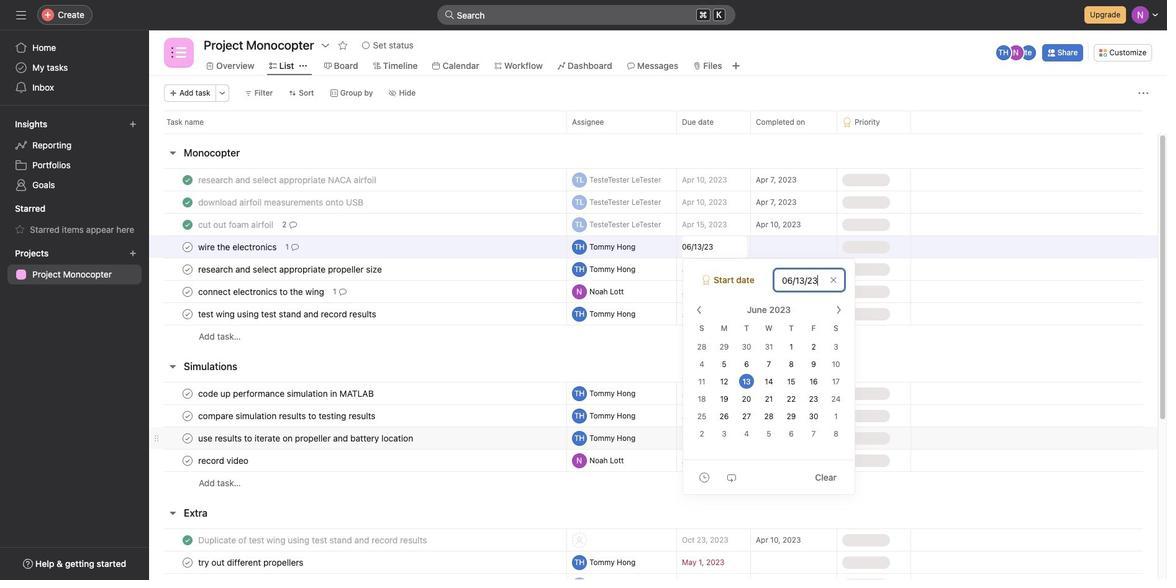 Task type: locate. For each thing, give the bounding box(es) containing it.
3 completed checkbox from the top
[[180, 217, 195, 232]]

mark complete image for task name text field inside the the test wing using test stand and record results cell
[[180, 307, 195, 321]]

Mark complete checkbox
[[180, 239, 195, 254], [180, 262, 195, 277], [180, 284, 195, 299], [180, 386, 195, 401], [180, 408, 195, 423], [180, 431, 195, 446], [180, 453, 195, 468], [180, 555, 195, 570]]

add time image
[[699, 472, 709, 482]]

mark complete checkbox for task name text field inside the the "try out different propellers" cell
[[180, 555, 195, 570]]

1 mark complete checkbox from the top
[[180, 239, 195, 254]]

task name text field inside connect electronics to the wing cell
[[196, 285, 328, 298]]

mark complete checkbox inside record video cell
[[180, 453, 195, 468]]

task name text field inside record video cell
[[196, 454, 252, 467]]

mark complete image inside the research and select appropriate propeller size cell
[[180, 262, 195, 277]]

task name text field inside compare simulation results to testing results cell
[[196, 410, 379, 422]]

Completed checkbox
[[180, 172, 195, 187], [180, 195, 195, 210], [180, 217, 195, 232]]

task name text field for compare simulation results to testing results cell
[[196, 410, 379, 422]]

7 task name text field from the top
[[196, 534, 431, 546]]

1 vertical spatial collapse task list for this group image
[[168, 508, 178, 518]]

task name text field inside the "try out different propellers" cell
[[196, 556, 307, 569]]

task name text field inside research and select appropriate naca airfoil cell
[[196, 174, 380, 186]]

show options image
[[320, 40, 330, 50]]

row
[[149, 111, 1167, 134], [164, 133, 1143, 134], [149, 168, 1158, 191], [149, 191, 1158, 214], [149, 213, 1158, 236], [149, 235, 1158, 258], [149, 258, 1158, 281], [149, 280, 1158, 303], [149, 303, 1158, 325], [149, 325, 1158, 348], [149, 382, 1158, 405], [149, 404, 1158, 427], [149, 427, 1158, 450], [149, 449, 1158, 472], [149, 471, 1158, 494], [149, 529, 1158, 552], [149, 551, 1158, 574], [149, 573, 1158, 580]]

0 horizontal spatial more actions image
[[218, 89, 226, 97]]

mark complete image for task name text field inside the the "try out different propellers" cell
[[180, 555, 195, 570]]

collapse task list for this group image for completed option inside the research and select appropriate naca airfoil cell
[[168, 148, 178, 158]]

1 collapse task list for this group image from the top
[[168, 148, 178, 158]]

0 vertical spatial completed image
[[180, 172, 195, 187]]

next month image
[[834, 305, 844, 315]]

3 mark complete image from the top
[[180, 431, 195, 446]]

mark complete checkbox inside wire the electronics cell
[[180, 239, 195, 254]]

2 collapse task list for this group image from the top
[[168, 508, 178, 518]]

2 vertical spatial completed image
[[180, 533, 195, 548]]

wire the electronics cell
[[149, 235, 567, 258]]

Due date text field
[[774, 269, 845, 291]]

compare simulation results to testing results cell
[[149, 404, 567, 427]]

task name text field inside the test wing using test stand and record results cell
[[196, 308, 380, 320]]

completed checkbox inside download airfoil measurements onto usb cell
[[180, 195, 195, 210]]

6 task name text field from the top
[[196, 432, 417, 444]]

completion date for wire the electronics cell
[[750, 235, 837, 258]]

2 task name text field from the top
[[196, 263, 386, 275]]

3 completed image from the top
[[180, 533, 195, 548]]

task name text field inside duplicate of test wing using test stand and record results cell
[[196, 534, 431, 546]]

insights element
[[0, 113, 149, 198]]

mark complete checkbox inside use results to iterate on propeller and battery location cell
[[180, 431, 195, 446]]

Completed checkbox
[[180, 533, 195, 548]]

collapse task list for this group image
[[168, 362, 178, 371]]

1 completed checkbox from the top
[[180, 172, 195, 187]]

4 mark complete image from the top
[[180, 408, 195, 423]]

mark complete checkbox inside compare simulation results to testing results cell
[[180, 408, 195, 423]]

completed image inside research and select appropriate naca airfoil cell
[[180, 172, 195, 187]]

Task name text field
[[196, 174, 380, 186], [196, 196, 367, 208], [196, 241, 280, 253], [196, 308, 380, 320], [196, 387, 378, 400], [196, 432, 417, 444], [196, 534, 431, 546], [196, 556, 307, 569]]

task name text field for duplicate of test wing using test stand and record results cell
[[196, 534, 431, 546]]

mark complete checkbox inside connect electronics to the wing cell
[[180, 284, 195, 299]]

research and select appropriate naca airfoil cell
[[149, 168, 567, 191]]

mark complete image inside code up performance simulation in matlab cell
[[180, 386, 195, 401]]

task name text field inside the research and select appropriate propeller size cell
[[196, 263, 386, 275]]

1 mark complete image from the top
[[180, 239, 195, 254]]

2 mark complete checkbox from the top
[[180, 262, 195, 277]]

previous month image
[[694, 305, 704, 315]]

hide sidebar image
[[16, 10, 26, 20]]

task name text field for the "try out different propellers" cell
[[196, 556, 307, 569]]

2 mark complete image from the top
[[180, 284, 195, 299]]

cut out foam airfoil cell
[[149, 213, 567, 236]]

new project or portfolio image
[[129, 250, 137, 257]]

3 mark complete image from the top
[[180, 386, 195, 401]]

task name text field inside wire the electronics cell
[[196, 241, 280, 253]]

0 vertical spatial collapse task list for this group image
[[168, 148, 178, 158]]

1 task name text field from the top
[[196, 174, 380, 186]]

completed image inside duplicate of test wing using test stand and record results cell
[[180, 533, 195, 548]]

task name text field inside use results to iterate on propeller and battery location cell
[[196, 432, 417, 444]]

completed checkbox inside research and select appropriate naca airfoil cell
[[180, 172, 195, 187]]

task name text field for wire the electronics cell
[[196, 241, 280, 253]]

5 mark complete image from the top
[[180, 453, 195, 468]]

list image
[[171, 45, 186, 60]]

research and select appropriate propeller size cell
[[149, 258, 567, 281]]

mark complete checkbox for task name text box in compare simulation results to testing results cell
[[180, 408, 195, 423]]

4 task name text field from the top
[[196, 308, 380, 320]]

mark complete image inside the test wing using test stand and record results cell
[[180, 307, 195, 321]]

4 mark complete checkbox from the top
[[180, 386, 195, 401]]

None field
[[437, 5, 735, 25]]

task name text field inside code up performance simulation in matlab cell
[[196, 387, 378, 400]]

task name text field inside download airfoil measurements onto usb cell
[[196, 196, 367, 208]]

3 mark complete checkbox from the top
[[180, 284, 195, 299]]

4 task name text field from the top
[[196, 410, 379, 422]]

task name text field for record video cell
[[196, 454, 252, 467]]

cell
[[676, 573, 751, 580]]

task name text field inside cut out foam airfoil cell
[[196, 218, 277, 231]]

1 completed image from the top
[[180, 172, 195, 187]]

2 mark complete image from the top
[[180, 307, 195, 321]]

6 mark complete checkbox from the top
[[180, 431, 195, 446]]

completed checkbox inside cut out foam airfoil cell
[[180, 217, 195, 232]]

mark complete image inside compare simulation results to testing results cell
[[180, 408, 195, 423]]

task name text field for cut out foam airfoil cell
[[196, 218, 277, 231]]

collapse task list for this group image
[[168, 148, 178, 158], [168, 508, 178, 518]]

more actions image
[[1139, 88, 1149, 98], [218, 89, 226, 97]]

8 task name text field from the top
[[196, 556, 307, 569]]

5 task name text field from the top
[[196, 387, 378, 400]]

None text field
[[682, 236, 747, 258]]

new insights image
[[129, 121, 137, 128]]

task name text field for connect electronics to the wing cell
[[196, 285, 328, 298]]

3 task name text field from the top
[[196, 285, 328, 298]]

1 horizontal spatial more actions image
[[1139, 88, 1149, 98]]

2 completed checkbox from the top
[[180, 195, 195, 210]]

7 mark complete checkbox from the top
[[180, 453, 195, 468]]

1 mark complete image from the top
[[180, 262, 195, 277]]

1 vertical spatial completed image
[[180, 217, 195, 232]]

2 completed image from the top
[[180, 217, 195, 232]]

completed image
[[180, 172, 195, 187], [180, 217, 195, 232], [180, 533, 195, 548]]

mark complete image inside the "try out different propellers" cell
[[180, 555, 195, 570]]

completed checkbox for download airfoil measurements onto usb cell
[[180, 195, 195, 210]]

starred element
[[0, 198, 149, 242]]

mark complete image for task name text field within use results to iterate on propeller and battery location cell
[[180, 431, 195, 446]]

mark complete checkbox inside code up performance simulation in matlab cell
[[180, 386, 195, 401]]

tab actions image
[[299, 62, 307, 70]]

3 task name text field from the top
[[196, 241, 280, 253]]

mark complete image for task name text box inside record video cell
[[180, 453, 195, 468]]

completed image
[[180, 195, 195, 210]]

mark complete checkbox inside the "try out different propellers" cell
[[180, 555, 195, 570]]

4 mark complete image from the top
[[180, 555, 195, 570]]

completed image inside cut out foam airfoil cell
[[180, 217, 195, 232]]

2 vertical spatial completed checkbox
[[180, 217, 195, 232]]

mark complete image
[[180, 239, 195, 254], [180, 307, 195, 321], [180, 431, 195, 446], [180, 555, 195, 570]]

mark complete image inside use results to iterate on propeller and battery location cell
[[180, 431, 195, 446]]

global element
[[0, 30, 149, 105]]

task name text field for download airfoil measurements onto usb cell
[[196, 196, 367, 208]]

1 vertical spatial completed checkbox
[[180, 195, 195, 210]]

5 task name text field from the top
[[196, 454, 252, 467]]

2 task name text field from the top
[[196, 196, 367, 208]]

2 comments image
[[289, 221, 297, 228]]

mark complete image for task name text box inside the research and select appropriate propeller size cell
[[180, 262, 195, 277]]

5 mark complete checkbox from the top
[[180, 408, 195, 423]]

mark complete image
[[180, 262, 195, 277], [180, 284, 195, 299], [180, 386, 195, 401], [180, 408, 195, 423], [180, 453, 195, 468]]

0 vertical spatial completed checkbox
[[180, 172, 195, 187]]

mark complete checkbox for task name text field within use results to iterate on propeller and battery location cell
[[180, 431, 195, 446]]

set to repeat image
[[727, 472, 737, 482]]

mark complete image inside record video cell
[[180, 453, 195, 468]]

Task name text field
[[196, 218, 277, 231], [196, 263, 386, 275], [196, 285, 328, 298], [196, 410, 379, 422], [196, 454, 252, 467]]

1 task name text field from the top
[[196, 218, 277, 231]]

mark complete checkbox inside the research and select appropriate propeller size cell
[[180, 262, 195, 277]]

header simulations tree grid
[[149, 382, 1158, 494]]

8 mark complete checkbox from the top
[[180, 555, 195, 570]]

header monocopter tree grid
[[149, 168, 1158, 348]]



Task type: vqa. For each thing, say whether or not it's contained in the screenshot.
Task name text box in CUT OUT FOAM AIRFOIL Cell
yes



Task type: describe. For each thing, give the bounding box(es) containing it.
download airfoil measurements onto usb cell
[[149, 191, 567, 214]]

header extra tree grid
[[149, 529, 1158, 580]]

add tab image
[[731, 61, 741, 71]]

connect electronics to the wing cell
[[149, 280, 567, 303]]

mark complete checkbox for task name text box inside the research and select appropriate propeller size cell
[[180, 262, 195, 277]]

use different materials for wing (balsa wood?) cell
[[149, 573, 567, 580]]

add to starred image
[[338, 40, 348, 50]]

task name text field for the test wing using test stand and record results cell
[[196, 308, 380, 320]]

task name text field for code up performance simulation in matlab cell
[[196, 387, 378, 400]]

clear due date image
[[830, 276, 837, 284]]

mark complete image for task name text box in connect electronics to the wing cell
[[180, 284, 195, 299]]

task name text field for the research and select appropriate propeller size cell
[[196, 263, 386, 275]]

Search tasks, projects, and more text field
[[437, 5, 735, 25]]

1 comment image
[[291, 243, 299, 251]]

completion date for try out different propellers cell
[[750, 551, 837, 574]]

prominent image
[[444, 10, 454, 20]]

collapse task list for this group image for completed checkbox
[[168, 508, 178, 518]]

mark complete image for task name text box in compare simulation results to testing results cell
[[180, 408, 195, 423]]

mark complete checkbox for task name text field in the code up performance simulation in matlab cell
[[180, 386, 195, 401]]

projects element
[[0, 242, 149, 287]]

completed checkbox for cut out foam airfoil cell
[[180, 217, 195, 232]]

mark complete checkbox for task name text field in the wire the electronics cell
[[180, 239, 195, 254]]

completed checkbox for research and select appropriate naca airfoil cell at the left
[[180, 172, 195, 187]]

completion date for research and select appropriate propeller size cell
[[750, 258, 837, 281]]

mark complete checkbox for task name text box in connect electronics to the wing cell
[[180, 284, 195, 299]]

completed image for task name text box in the cut out foam airfoil cell
[[180, 217, 195, 232]]

try out different propellers cell
[[149, 551, 567, 574]]

move tasks between sections image
[[529, 243, 537, 251]]

1 comment image
[[339, 288, 346, 295]]

mark complete image for task name text field in the wire the electronics cell
[[180, 239, 195, 254]]

mark complete image for task name text field in the code up performance simulation in matlab cell
[[180, 386, 195, 401]]

record video cell
[[149, 449, 567, 472]]

use results to iterate on propeller and battery location cell
[[149, 427, 567, 450]]

task name text field for research and select appropriate naca airfoil cell at the left
[[196, 174, 380, 186]]

task name text field for use results to iterate on propeller and battery location cell
[[196, 432, 417, 444]]

mark complete checkbox for task name text box inside record video cell
[[180, 453, 195, 468]]

code up performance simulation in matlab cell
[[149, 382, 567, 405]]

details image
[[552, 243, 559, 251]]

completed image for task name text field within duplicate of test wing using test stand and record results cell
[[180, 533, 195, 548]]

completed image for task name text field inside the research and select appropriate naca airfoil cell
[[180, 172, 195, 187]]

test wing using test stand and record results cell
[[149, 303, 567, 325]]

duplicate of test wing using test stand and record results cell
[[149, 529, 567, 552]]

Mark complete checkbox
[[180, 307, 195, 321]]



